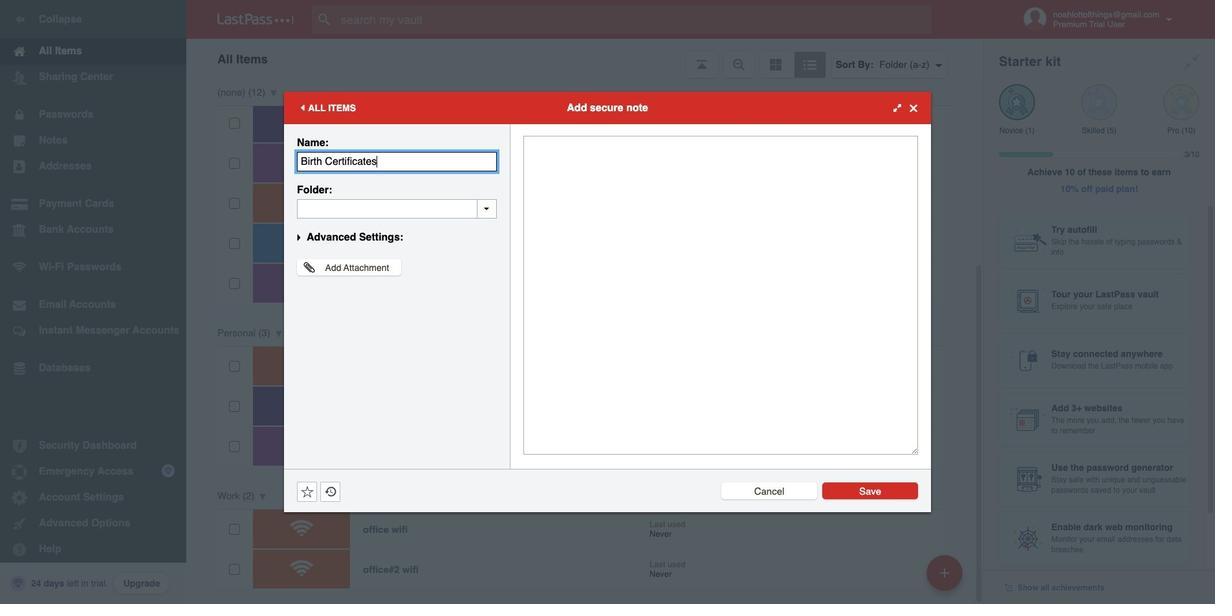 Task type: describe. For each thing, give the bounding box(es) containing it.
main navigation navigation
[[0, 0, 186, 605]]

new item image
[[941, 569, 950, 578]]

search my vault text field
[[312, 5, 957, 34]]

new item navigation
[[922, 552, 971, 605]]



Task type: locate. For each thing, give the bounding box(es) containing it.
None text field
[[524, 136, 919, 455]]

None text field
[[297, 152, 497, 172], [297, 199, 497, 219], [297, 152, 497, 172], [297, 199, 497, 219]]

dialog
[[284, 92, 932, 513]]

vault options navigation
[[186, 39, 984, 78]]

Search search field
[[312, 5, 957, 34]]

lastpass image
[[218, 14, 294, 25]]



